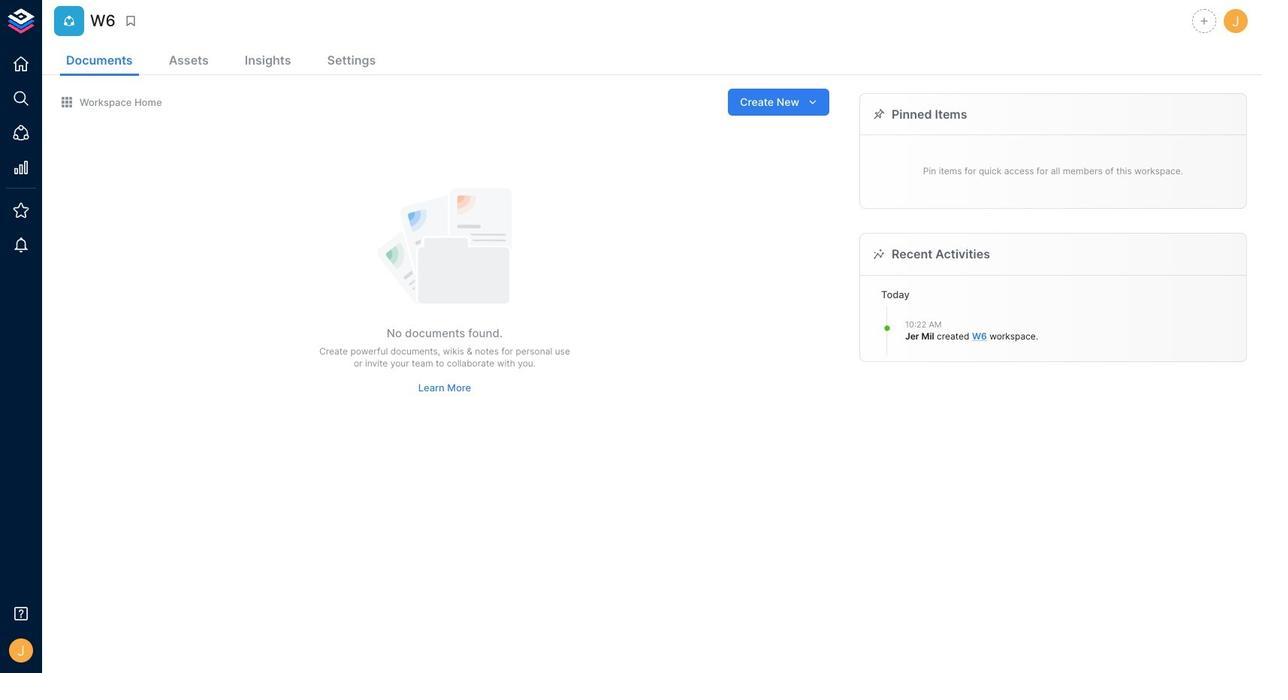 Task type: describe. For each thing, give the bounding box(es) containing it.
bookmark image
[[124, 14, 137, 28]]



